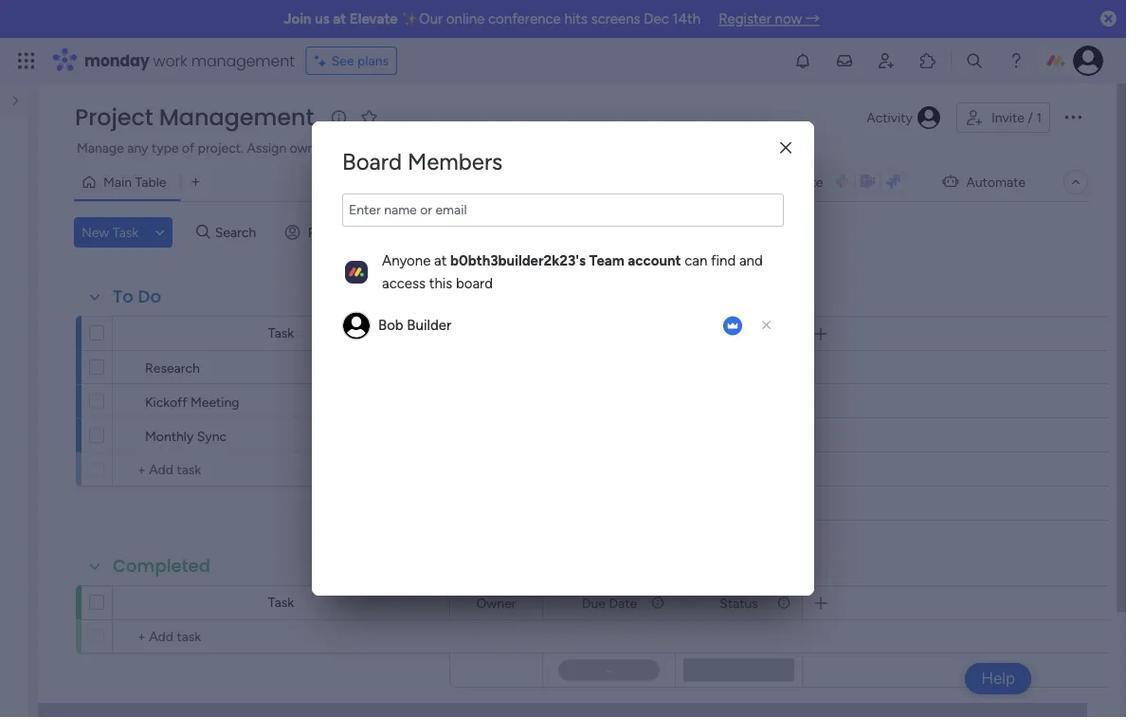 Task type: locate. For each thing, give the bounding box(es) containing it.
hide
[[564, 224, 592, 240]]

of right type
[[182, 140, 195, 156]]

arrow down image
[[433, 221, 455, 244]]

see
[[332, 53, 354, 69]]

of right track
[[508, 140, 521, 156]]

filter
[[396, 224, 426, 240]]

can find and access this board
[[382, 252, 763, 292]]

person button
[[278, 217, 360, 248]]

bob builder link
[[378, 317, 452, 334]]

Enter name or email text field
[[342, 194, 784, 227]]

task
[[113, 224, 139, 240], [268, 325, 294, 341], [268, 594, 294, 610]]

1 vertical spatial status field
[[715, 592, 763, 613]]

invite
[[992, 110, 1025, 126]]

1 vertical spatial status
[[720, 595, 759, 611]]

0 vertical spatial status
[[720, 325, 759, 341]]

hits
[[565, 10, 588, 28]]

status field down find
[[715, 323, 763, 344]]

and inside "button"
[[418, 140, 440, 156]]

help image
[[1007, 51, 1026, 70]]

table
[[135, 174, 166, 190]]

to
[[113, 285, 134, 309]]

see plans button
[[306, 46, 398, 75]]

sort button
[[461, 217, 528, 248]]

2 status field from the top
[[715, 592, 763, 613]]

b0bth3builder2k23's
[[451, 252, 586, 269]]

at
[[333, 10, 347, 28], [435, 252, 447, 269]]

add view image
[[192, 175, 200, 189]]

0 horizontal spatial at
[[333, 10, 347, 28]]

2 vertical spatial task
[[268, 594, 294, 610]]

1 vertical spatial task
[[268, 325, 294, 341]]

work
[[153, 50, 187, 71]]

Due Date field
[[578, 592, 642, 613]]

Project Management field
[[70, 102, 319, 133]]

new crown image
[[724, 316, 743, 335]]

1 status from the top
[[720, 325, 759, 341]]

join us at elevate ✨ our online conference hits screens dec 14th
[[284, 10, 701, 28]]

online
[[447, 10, 485, 28]]

14th
[[673, 10, 701, 28]]

board
[[342, 148, 402, 175]]

due date
[[582, 595, 638, 611]]

and
[[418, 140, 440, 156], [740, 252, 763, 269]]

at right 'us' at the left top of page
[[333, 10, 347, 28]]

status down find
[[720, 325, 759, 341]]

and left the keep
[[418, 140, 440, 156]]

0 horizontal spatial and
[[418, 140, 440, 156]]

hide button
[[534, 217, 604, 248]]

help
[[982, 669, 1016, 688]]

invite members image
[[877, 51, 896, 70]]

project.
[[198, 140, 244, 156]]

task for completed
[[268, 594, 294, 610]]

main
[[103, 174, 132, 190]]

1 horizontal spatial and
[[740, 252, 763, 269]]

0 vertical spatial status field
[[715, 323, 763, 344]]

1 horizontal spatial of
[[508, 140, 521, 156]]

join
[[284, 10, 312, 28]]

0 vertical spatial and
[[418, 140, 440, 156]]

→
[[806, 10, 820, 28]]

and inside can find and access this board
[[740, 252, 763, 269]]

✨
[[402, 10, 416, 28]]

owners,
[[290, 140, 336, 156]]

us
[[315, 10, 330, 28]]

manage any type of project. assign owners, set timelines and keep track of where your project stands.
[[77, 140, 682, 156]]

Search field
[[210, 219, 267, 246]]

0 vertical spatial task
[[113, 224, 139, 240]]

find
[[711, 252, 736, 269]]

manage any type of project. assign owners, set timelines and keep track of where your project stands. button
[[74, 137, 711, 159]]

register now →
[[719, 10, 820, 28]]

project
[[75, 102, 153, 133]]

project management
[[75, 102, 314, 133]]

our
[[419, 10, 443, 28]]

monday work management
[[84, 50, 295, 71]]

status field left column information image
[[715, 592, 763, 613]]

0 horizontal spatial of
[[182, 140, 195, 156]]

inbox image
[[836, 51, 855, 70]]

task inside "button"
[[113, 224, 139, 240]]

project
[[594, 140, 637, 156]]

1 of from the left
[[182, 140, 195, 156]]

at up this
[[435, 252, 447, 269]]

2 status from the top
[[720, 595, 759, 611]]

team
[[590, 252, 625, 269]]

add to favorites image
[[360, 108, 379, 127]]

monthly
[[145, 428, 194, 444]]

None text field
[[342, 194, 784, 227]]

v2 search image
[[196, 222, 210, 243]]

board
[[456, 275, 493, 292]]

account
[[628, 252, 682, 269]]

1 horizontal spatial at
[[435, 252, 447, 269]]

stands.
[[640, 140, 682, 156]]

To Do field
[[108, 285, 166, 309]]

of
[[182, 140, 195, 156], [508, 140, 521, 156]]

board members
[[342, 148, 503, 175]]

status for first status field from the top of the page
[[720, 325, 759, 341]]

1 vertical spatial and
[[740, 252, 763, 269]]

Owner field
[[472, 592, 521, 613]]

anyone
[[382, 252, 431, 269]]

to do
[[113, 285, 161, 309]]

Status field
[[715, 323, 763, 344], [715, 592, 763, 613]]

autopilot image
[[943, 169, 959, 193]]

status left column information image
[[720, 595, 759, 611]]

Completed field
[[108, 554, 215, 579]]

and right find
[[740, 252, 763, 269]]

close image
[[781, 141, 792, 155]]

meeting
[[191, 394, 240, 410]]

conference
[[488, 10, 561, 28]]



Task type: vqa. For each thing, say whether or not it's contained in the screenshot.
Security button
no



Task type: describe. For each thing, give the bounding box(es) containing it.
bob builder image
[[1074, 46, 1104, 76]]

activity
[[867, 110, 913, 126]]

manage
[[77, 140, 124, 156]]

column information image
[[651, 595, 666, 610]]

any
[[127, 140, 148, 156]]

1
[[1037, 110, 1043, 126]]

monday
[[84, 50, 149, 71]]

sync
[[197, 428, 227, 444]]

invite / 1 button
[[957, 102, 1051, 133]]

members
[[408, 148, 503, 175]]

status for 1st status field from the bottom
[[720, 595, 759, 611]]

research
[[145, 360, 200, 376]]

do
[[138, 285, 161, 309]]

select product image
[[17, 51, 36, 70]]

bob
[[378, 317, 404, 334]]

type
[[152, 140, 179, 156]]

task for to do
[[268, 325, 294, 341]]

timelines
[[361, 140, 415, 156]]

now
[[776, 10, 803, 28]]

management
[[191, 50, 295, 71]]

automate
[[967, 174, 1026, 190]]

register
[[719, 10, 772, 28]]

track
[[475, 140, 505, 156]]

invite / 1
[[992, 110, 1043, 126]]

access
[[382, 275, 426, 292]]

1 status field from the top
[[715, 323, 763, 344]]

show board description image
[[328, 108, 350, 127]]

sort
[[491, 224, 517, 240]]

keep
[[443, 140, 472, 156]]

kickoff meeting
[[145, 394, 240, 410]]

main table
[[103, 174, 166, 190]]

filter button
[[366, 217, 455, 248]]

new task
[[82, 224, 139, 240]]

search everything image
[[966, 51, 985, 70]]

completed
[[113, 554, 211, 578]]

column information image
[[777, 595, 792, 610]]

set
[[339, 140, 358, 156]]

0 vertical spatial at
[[333, 10, 347, 28]]

main table button
[[74, 167, 181, 197]]

kickoff
[[145, 394, 187, 410]]

due
[[582, 595, 606, 611]]

dec
[[644, 10, 670, 28]]

monthly sync
[[145, 428, 227, 444]]

date
[[609, 595, 638, 611]]

collapse board header image
[[1069, 175, 1084, 190]]

anyone at b0bth3builder2k23's team account
[[382, 252, 682, 269]]

elevate
[[350, 10, 398, 28]]

apps image
[[919, 51, 938, 70]]

register now → link
[[719, 10, 820, 28]]

activity button
[[860, 102, 950, 133]]

new
[[82, 224, 109, 240]]

angle down image
[[155, 225, 164, 240]]

new task button
[[74, 217, 146, 248]]

2 of from the left
[[508, 140, 521, 156]]

person
[[308, 224, 349, 240]]

this
[[429, 275, 453, 292]]

plans
[[358, 53, 389, 69]]

assign
[[247, 140, 287, 156]]

where
[[524, 140, 561, 156]]

builder
[[407, 317, 452, 334]]

your
[[564, 140, 591, 156]]

bob builder
[[378, 317, 452, 334]]

1 vertical spatial at
[[435, 252, 447, 269]]

notifications image
[[794, 51, 813, 70]]

screens
[[592, 10, 641, 28]]

/
[[1029, 110, 1034, 126]]

help button
[[966, 663, 1032, 694]]

integrate
[[769, 174, 824, 190]]

management
[[159, 102, 314, 133]]

can
[[685, 252, 708, 269]]

owner
[[477, 595, 517, 611]]

see plans
[[332, 53, 389, 69]]



